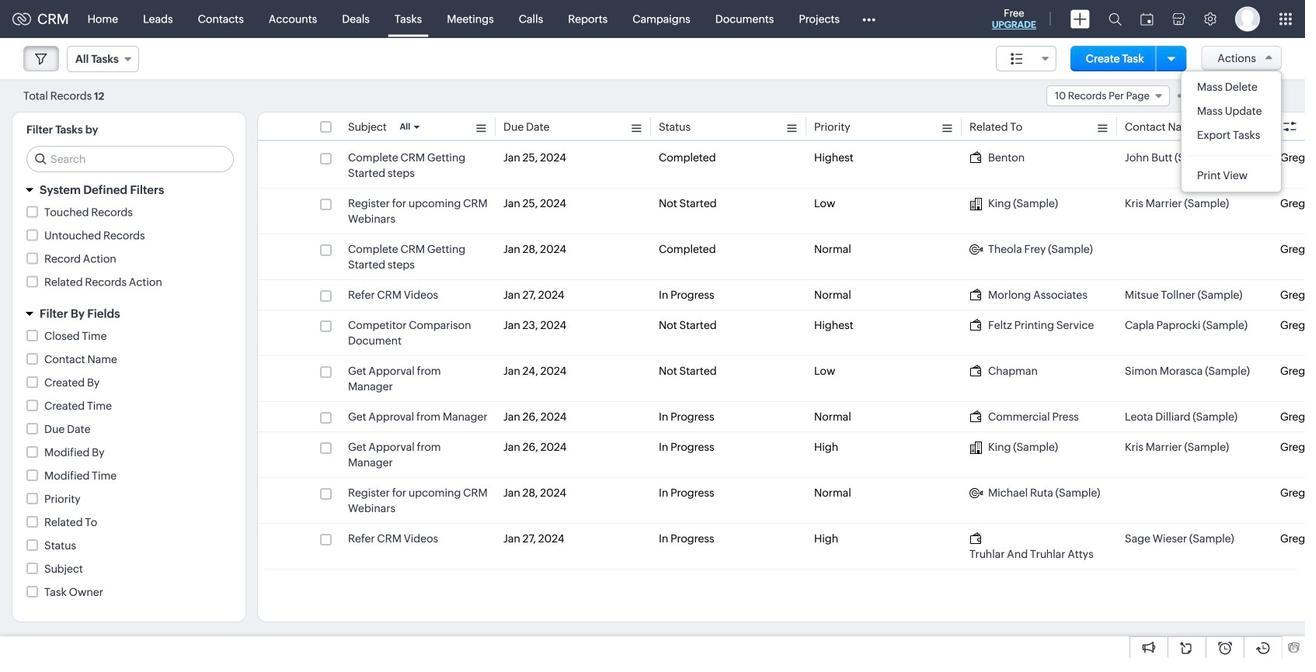 Task type: describe. For each thing, give the bounding box(es) containing it.
Other Modules field
[[852, 7, 886, 31]]

search image
[[1109, 12, 1122, 26]]



Task type: locate. For each thing, give the bounding box(es) containing it.
None field
[[67, 46, 139, 72], [996, 46, 1057, 71], [1047, 85, 1170, 106], [67, 46, 139, 72], [1047, 85, 1170, 106]]

calendar image
[[1141, 13, 1154, 25]]

profile image
[[1235, 7, 1260, 31]]

logo image
[[12, 13, 31, 25]]

row group
[[258, 143, 1305, 570]]

create menu image
[[1071, 10, 1090, 28]]

none field 'size'
[[996, 46, 1057, 71]]

search element
[[1099, 0, 1131, 38]]

profile element
[[1226, 0, 1270, 38]]

Search text field
[[27, 147, 233, 172]]

size image
[[1011, 52, 1023, 66]]

create menu element
[[1061, 0, 1099, 38]]



Task type: vqa. For each thing, say whether or not it's contained in the screenshot.
row group
yes



